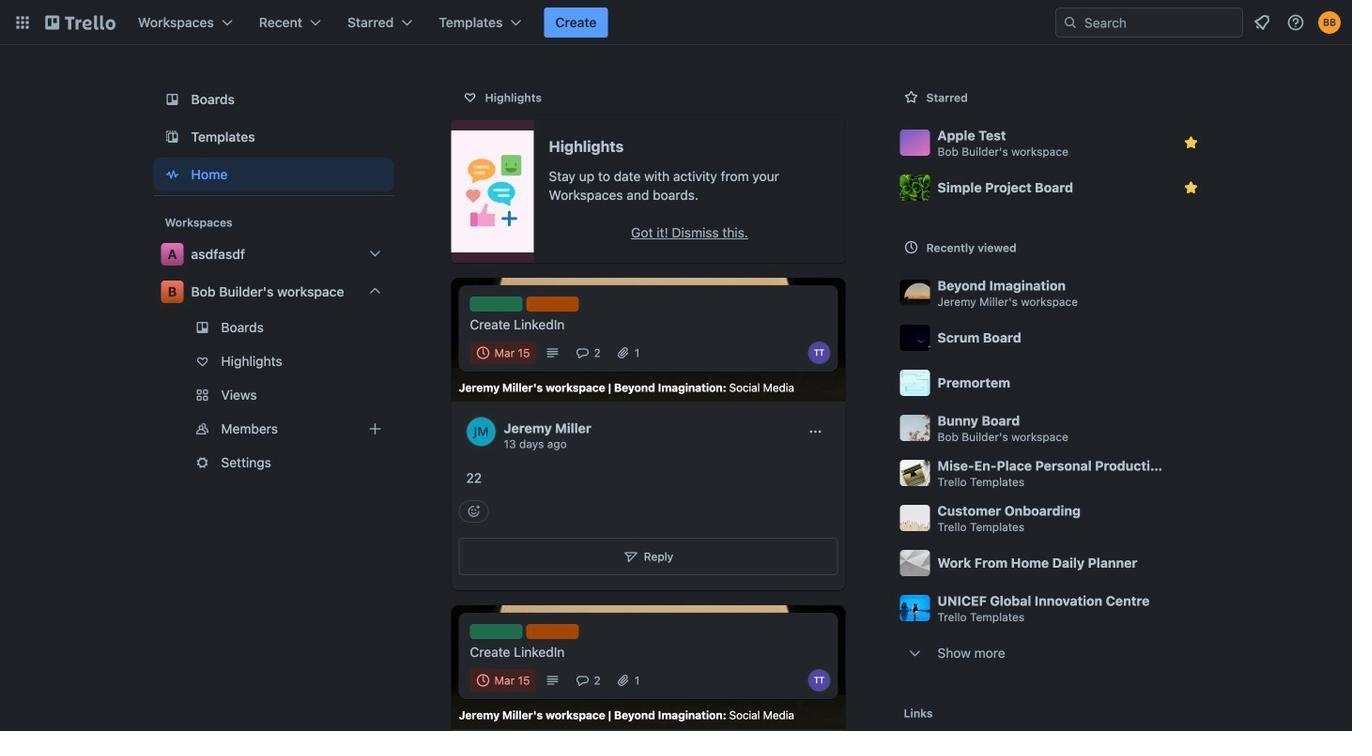 Task type: locate. For each thing, give the bounding box(es) containing it.
color: orange, title: none image
[[526, 297, 579, 312], [526, 625, 579, 640]]

open information menu image
[[1287, 13, 1305, 32]]

0 notifications image
[[1251, 11, 1274, 34]]

add reaction image
[[459, 501, 489, 523]]

0 vertical spatial color: green, title: none image
[[470, 297, 523, 312]]

2 color: orange, title: none image from the top
[[526, 625, 579, 640]]

1 color: green, title: none image from the top
[[470, 297, 523, 312]]

1 vertical spatial color: green, title: none image
[[470, 625, 523, 640]]

color: green, title: none image
[[470, 297, 523, 312], [470, 625, 523, 640]]

0 vertical spatial color: orange, title: none image
[[526, 297, 579, 312]]

click to unstar apple test. it will be removed from your starred list. image
[[1182, 133, 1201, 152]]

color: green, title: none image for second color: orange, title: none "image"
[[470, 625, 523, 640]]

bob builder (bobbuilder40) image
[[1319, 11, 1341, 34]]

1 color: orange, title: none image from the top
[[526, 297, 579, 312]]

template board image
[[161, 126, 184, 148]]

color: green, title: none image for first color: orange, title: none "image"
[[470, 297, 523, 312]]

2 color: green, title: none image from the top
[[470, 625, 523, 640]]

1 vertical spatial color: orange, title: none image
[[526, 625, 579, 640]]

add image
[[364, 418, 386, 440]]



Task type: describe. For each thing, give the bounding box(es) containing it.
Search field
[[1056, 8, 1243, 38]]

search image
[[1063, 15, 1078, 30]]

board image
[[161, 88, 184, 111]]

home image
[[161, 163, 184, 186]]

back to home image
[[45, 8, 116, 38]]

switch to… image
[[13, 13, 32, 32]]

click to unstar simple project board. it will be removed from your starred list. image
[[1182, 178, 1201, 197]]

primary element
[[0, 0, 1352, 45]]



Task type: vqa. For each thing, say whether or not it's contained in the screenshot.
SEARCH field in the right of the page
yes



